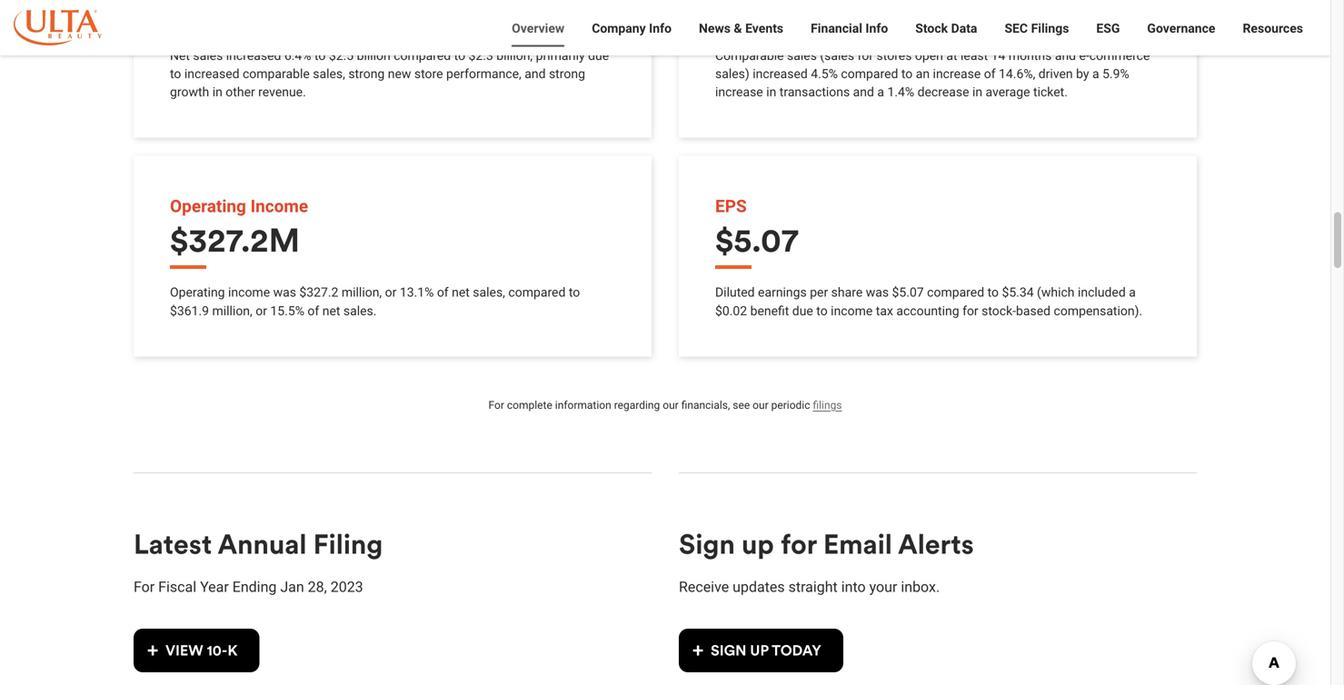 Task type: locate. For each thing, give the bounding box(es) containing it.
increased for revenue.
[[184, 66, 240, 81]]

strong
[[349, 66, 385, 81], [549, 66, 585, 81]]

increased
[[226, 48, 281, 63], [184, 66, 240, 81], [753, 66, 808, 81]]

stock
[[916, 21, 948, 36]]

million, up sales. on the left top of page
[[342, 285, 382, 300]]

for right up
[[781, 528, 817, 562]]

0 horizontal spatial million,
[[212, 303, 253, 318]]

2 vertical spatial and
[[853, 84, 875, 99]]

2 strong from the left
[[549, 66, 585, 81]]

sales, right 13.1%
[[473, 285, 505, 300]]

information
[[555, 399, 612, 412]]

$5.07 up accounting
[[892, 285, 924, 300]]

info
[[649, 21, 672, 36], [866, 21, 889, 36]]

compared inside diluted earnings per share was $5.07 compared to $5.34 (which included a $0.02 benefit due to income tax accounting for stock-based compensation).
[[928, 285, 985, 300]]

0 horizontal spatial increase
[[716, 84, 764, 99]]

1 horizontal spatial net
[[452, 285, 470, 300]]

governance
[[1148, 21, 1216, 36]]

or left "15.5%"
[[256, 303, 267, 318]]

was inside operating income was $327.2 million, or 13.1% of net sales, compared to $361.9 million, or 15.5% of net sales.
[[273, 285, 296, 300]]

net right 13.1%
[[452, 285, 470, 300]]

data
[[952, 21, 978, 36]]

1 vertical spatial for
[[134, 579, 155, 596]]

increase down sales)
[[716, 84, 764, 99]]

1 vertical spatial or
[[256, 303, 267, 318]]

1 horizontal spatial a
[[1093, 66, 1100, 81]]

1 horizontal spatial in
[[767, 84, 777, 99]]

0 horizontal spatial sales
[[193, 48, 223, 63]]

your
[[870, 579, 898, 596]]

0 horizontal spatial sales,
[[313, 66, 345, 81]]

2 horizontal spatial of
[[984, 66, 996, 81]]

0 vertical spatial sign
[[679, 528, 736, 562]]

or left 13.1%
[[385, 285, 397, 300]]

1 was from the left
[[273, 285, 296, 300]]

0 vertical spatial for
[[858, 48, 874, 63]]

sales for net
[[193, 48, 223, 63]]

a right by
[[1093, 66, 1100, 81]]

2 was from the left
[[866, 285, 889, 300]]

of down the $327.2
[[308, 303, 319, 318]]

0 horizontal spatial our
[[663, 399, 679, 412]]

our right see on the bottom of page
[[753, 399, 769, 412]]

info for financial info
[[866, 21, 889, 36]]

1 strong from the left
[[349, 66, 385, 81]]

1 horizontal spatial our
[[753, 399, 769, 412]]

1 horizontal spatial and
[[853, 84, 875, 99]]

1 horizontal spatial for
[[489, 399, 505, 412]]

0 vertical spatial and
[[1055, 48, 1077, 63]]

0 vertical spatial or
[[385, 285, 397, 300]]

a right included
[[1129, 285, 1136, 300]]

0 vertical spatial income
[[228, 285, 270, 300]]

1 vertical spatial net
[[323, 303, 340, 318]]

and left e-
[[1055, 48, 1077, 63]]

2 horizontal spatial for
[[963, 303, 979, 318]]

due inside the net sales increased 6.4% to $2.5 billion compared to $2.3 billion, primarily due to increased comparable sales, strong new store performance, and strong growth in other revenue.
[[588, 48, 609, 63]]

1 vertical spatial a
[[878, 84, 885, 99]]

0 horizontal spatial info
[[649, 21, 672, 36]]

revenue.
[[258, 84, 306, 99]]

our
[[663, 399, 679, 412], [753, 399, 769, 412]]

sign up the receive
[[679, 528, 736, 562]]

a left 1.4%
[[878, 84, 885, 99]]

increased up growth
[[184, 66, 240, 81]]

open
[[916, 48, 944, 63]]

1 horizontal spatial sales,
[[473, 285, 505, 300]]

1 info from the left
[[649, 21, 672, 36]]

million, right $361.9
[[212, 303, 253, 318]]

or
[[385, 285, 397, 300], [256, 303, 267, 318]]

and down 'billion,'
[[525, 66, 546, 81]]

income down $327.2m
[[228, 285, 270, 300]]

growth
[[170, 84, 209, 99]]

for left complete
[[489, 399, 505, 412]]

for fiscal year ending jan 28, 2023
[[134, 579, 363, 596]]

due down per
[[793, 303, 814, 318]]

operating inside operating income was $327.2 million, or 13.1% of net sales, compared to $361.9 million, or 15.5% of net sales.
[[170, 285, 225, 300]]

in left other
[[212, 84, 223, 99]]

share
[[832, 285, 863, 300]]

1 horizontal spatial sales
[[787, 48, 817, 63]]

filings
[[1032, 21, 1070, 36]]

for inside diluted earnings per share was $5.07 compared to $5.34 (which included a $0.02 benefit due to income tax accounting for stock-based compensation).
[[963, 303, 979, 318]]

0 horizontal spatial strong
[[349, 66, 385, 81]]

1 horizontal spatial $5.07
[[892, 285, 924, 300]]

for left stock-
[[963, 303, 979, 318]]

0 vertical spatial sales,
[[313, 66, 345, 81]]

2 vertical spatial a
[[1129, 285, 1136, 300]]

0 vertical spatial $5.07
[[716, 220, 799, 261]]

due
[[588, 48, 609, 63], [793, 303, 814, 318]]

was
[[273, 285, 296, 300], [866, 285, 889, 300]]

increased for increase
[[753, 66, 808, 81]]

operating inside operating income $327.2m
[[170, 196, 246, 216]]

resources
[[1243, 21, 1304, 36]]

included
[[1078, 285, 1126, 300]]

0 vertical spatial of
[[984, 66, 996, 81]]

and
[[1055, 48, 1077, 63], [525, 66, 546, 81], [853, 84, 875, 99]]

fiscal
[[158, 579, 197, 596]]

0 horizontal spatial for
[[134, 579, 155, 596]]

sign up for email alerts
[[679, 528, 975, 562]]

stock data link
[[902, 18, 991, 56]]

&
[[734, 21, 743, 36]]

0 horizontal spatial net
[[323, 303, 340, 318]]

1 horizontal spatial info
[[866, 21, 889, 36]]

0 horizontal spatial was
[[273, 285, 296, 300]]

our right regarding
[[663, 399, 679, 412]]

1 vertical spatial operating
[[170, 285, 225, 300]]

operating
[[170, 196, 246, 216], [170, 285, 225, 300]]

in left average
[[973, 84, 983, 99]]

news & events link
[[686, 18, 798, 56]]

1 vertical spatial sign
[[711, 641, 747, 660]]

net
[[452, 285, 470, 300], [323, 303, 340, 318]]

for right (sales
[[858, 48, 874, 63]]

1 horizontal spatial due
[[793, 303, 814, 318]]

0 vertical spatial due
[[588, 48, 609, 63]]

0 horizontal spatial a
[[878, 84, 885, 99]]

1 horizontal spatial was
[[866, 285, 889, 300]]

2 in from the left
[[767, 84, 777, 99]]

sales, down $2.5
[[313, 66, 345, 81]]

1 vertical spatial $5.07
[[892, 285, 924, 300]]

$5.07 down 'eps'
[[716, 220, 799, 261]]

today
[[772, 641, 822, 660]]

1 vertical spatial sales,
[[473, 285, 505, 300]]

of down 14
[[984, 66, 996, 81]]

inbox.
[[901, 579, 940, 596]]

latest
[[134, 528, 212, 562]]

1 operating from the top
[[170, 196, 246, 216]]

ticket.
[[1034, 84, 1068, 99]]

14.6%,
[[999, 66, 1036, 81]]

for complete information regarding our financials, see our periodic filings
[[489, 399, 842, 412]]

in down comparable
[[767, 84, 777, 99]]

a inside diluted earnings per share was $5.07 compared to $5.34 (which included a $0.02 benefit due to income tax accounting for stock-based compensation).
[[1129, 285, 1136, 300]]

was up "15.5%"
[[273, 285, 296, 300]]

ending
[[233, 579, 277, 596]]

info right company
[[649, 21, 672, 36]]

1 horizontal spatial of
[[437, 285, 449, 300]]

strong down billion
[[349, 66, 385, 81]]

0 horizontal spatial in
[[212, 84, 223, 99]]

operating income was $327.2 million, or 13.1% of net sales, compared to $361.9 million, or 15.5% of net sales.
[[170, 285, 580, 318]]

and left 1.4%
[[853, 84, 875, 99]]

$5.34
[[1002, 285, 1034, 300]]

based
[[1017, 303, 1051, 318]]

2 info from the left
[[866, 21, 889, 36]]

esg link
[[1083, 18, 1134, 56]]

0 vertical spatial million,
[[342, 285, 382, 300]]

sign left up
[[711, 641, 747, 660]]

2 operating from the top
[[170, 285, 225, 300]]

0 horizontal spatial or
[[256, 303, 267, 318]]

0 vertical spatial a
[[1093, 66, 1100, 81]]

0 horizontal spatial income
[[228, 285, 270, 300]]

0 horizontal spatial and
[[525, 66, 546, 81]]

due down company
[[588, 48, 609, 63]]

1 horizontal spatial for
[[858, 48, 874, 63]]

sales inside the net sales increased 6.4% to $2.5 billion compared to $2.3 billion, primarily due to increased comparable sales, strong new store performance, and strong growth in other revenue.
[[193, 48, 223, 63]]

1 vertical spatial and
[[525, 66, 546, 81]]

increased down comparable
[[753, 66, 808, 81]]

comparable
[[716, 48, 784, 63]]

operating for was
[[170, 285, 225, 300]]

0 horizontal spatial due
[[588, 48, 609, 63]]

for inside comparable sales (sales for stores open at least 14 months and e-commerce sales) increased 4.5% compared to an increase of 14.6%, driven by a 5.9% increase in transactions and a 1.4% decrease in average ticket.
[[858, 48, 874, 63]]

14
[[992, 48, 1006, 63]]

net down the $327.2
[[323, 303, 340, 318]]

by
[[1077, 66, 1090, 81]]

1 vertical spatial for
[[963, 303, 979, 318]]

performance,
[[446, 66, 522, 81]]

1 in from the left
[[212, 84, 223, 99]]

sec
[[1005, 21, 1028, 36]]

1 horizontal spatial or
[[385, 285, 397, 300]]

ulta beauty, inc. image
[[14, 10, 102, 45]]

1 horizontal spatial strong
[[549, 66, 585, 81]]

compared inside the net sales increased 6.4% to $2.5 billion compared to $2.3 billion, primarily due to increased comparable sales, strong new store performance, and strong growth in other revenue.
[[394, 48, 451, 63]]

2 horizontal spatial a
[[1129, 285, 1136, 300]]

latest annual filing
[[134, 528, 383, 562]]

1 vertical spatial income
[[831, 303, 873, 318]]

13.1%
[[400, 285, 434, 300]]

1 our from the left
[[663, 399, 679, 412]]

5.9%
[[1103, 66, 1130, 81]]

for left "fiscal"
[[134, 579, 155, 596]]

0 vertical spatial operating
[[170, 196, 246, 216]]

1 sales from the left
[[193, 48, 223, 63]]

0 vertical spatial increase
[[933, 66, 981, 81]]

0 vertical spatial for
[[489, 399, 505, 412]]

events
[[746, 21, 784, 36]]

2 vertical spatial of
[[308, 303, 319, 318]]

info up the stores
[[866, 21, 889, 36]]

primarily
[[536, 48, 585, 63]]

operating up $361.9
[[170, 285, 225, 300]]

sign up today
[[711, 641, 822, 660]]

sales right net on the left of the page
[[193, 48, 223, 63]]

earnings
[[758, 285, 807, 300]]

compared inside operating income was $327.2 million, or 13.1% of net sales, compared to $361.9 million, or 15.5% of net sales.
[[509, 285, 566, 300]]

10-
[[207, 641, 228, 660]]

sales up 4.5%
[[787, 48, 817, 63]]

$2.5
[[329, 48, 354, 63]]

2 horizontal spatial in
[[973, 84, 983, 99]]

operating up $327.2m
[[170, 196, 246, 216]]

comparable sales (sales for stores open at least 14 months and e-commerce sales) increased 4.5% compared to an increase of 14.6%, driven by a 5.9% increase in transactions and a 1.4% decrease in average ticket.
[[716, 48, 1151, 99]]

compared
[[394, 48, 451, 63], [841, 66, 899, 81], [509, 285, 566, 300], [928, 285, 985, 300]]

2 sales from the left
[[787, 48, 817, 63]]

1 horizontal spatial million,
[[342, 285, 382, 300]]

and inside the net sales increased 6.4% to $2.5 billion compared to $2.3 billion, primarily due to increased comparable sales, strong new store performance, and strong growth in other revenue.
[[525, 66, 546, 81]]

increased inside comparable sales (sales for stores open at least 14 months and e-commerce sales) increased 4.5% compared to an increase of 14.6%, driven by a 5.9% increase in transactions and a 1.4% decrease in average ticket.
[[753, 66, 808, 81]]

1 horizontal spatial income
[[831, 303, 873, 318]]

sign for sign up today
[[711, 641, 747, 660]]

1 vertical spatial due
[[793, 303, 814, 318]]

to
[[315, 48, 326, 63], [454, 48, 466, 63], [170, 66, 181, 81], [902, 66, 913, 81], [569, 285, 580, 300], [988, 285, 999, 300], [817, 303, 828, 318]]

strong down primarily
[[549, 66, 585, 81]]

increase down at
[[933, 66, 981, 81]]

of right 13.1%
[[437, 285, 449, 300]]

$327.2m
[[170, 220, 300, 261]]

e-
[[1080, 48, 1090, 63]]

sales, inside operating income was $327.2 million, or 13.1% of net sales, compared to $361.9 million, or 15.5% of net sales.
[[473, 285, 505, 300]]

increased up comparable
[[226, 48, 281, 63]]

2 vertical spatial for
[[781, 528, 817, 562]]

sales,
[[313, 66, 345, 81], [473, 285, 505, 300]]

1 vertical spatial increase
[[716, 84, 764, 99]]

compensation).
[[1054, 303, 1143, 318]]

of
[[984, 66, 996, 81], [437, 285, 449, 300], [308, 303, 319, 318]]

sales inside comparable sales (sales for stores open at least 14 months and e-commerce sales) increased 4.5% compared to an increase of 14.6%, driven by a 5.9% increase in transactions and a 1.4% decrease in average ticket.
[[787, 48, 817, 63]]

was up tax
[[866, 285, 889, 300]]

income down share
[[831, 303, 873, 318]]

benefit
[[751, 303, 790, 318]]

sign
[[679, 528, 736, 562], [711, 641, 747, 660]]

1 vertical spatial million,
[[212, 303, 253, 318]]

of inside comparable sales (sales for stores open at least 14 months and e-commerce sales) increased 4.5% compared to an increase of 14.6%, driven by a 5.9% increase in transactions and a 1.4% decrease in average ticket.
[[984, 66, 996, 81]]

decrease
[[918, 84, 970, 99]]

view 10-k link
[[134, 629, 260, 673]]



Task type: describe. For each thing, give the bounding box(es) containing it.
2 horizontal spatial and
[[1055, 48, 1077, 63]]

$0.02
[[716, 303, 748, 318]]

months
[[1009, 48, 1052, 63]]

financials,
[[682, 399, 730, 412]]

1 vertical spatial of
[[437, 285, 449, 300]]

to inside comparable sales (sales for stores open at least 14 months and e-commerce sales) increased 4.5% compared to an increase of 14.6%, driven by a 5.9% increase in transactions and a 1.4% decrease in average ticket.
[[902, 66, 913, 81]]

billion
[[357, 48, 391, 63]]

(sales
[[820, 48, 855, 63]]

for for for fiscal year ending jan 28, 2023
[[134, 579, 155, 596]]

filings
[[813, 399, 842, 412]]

$327.2
[[300, 285, 339, 300]]

0 horizontal spatial $5.07
[[716, 220, 799, 261]]

into
[[842, 579, 866, 596]]

diluted
[[716, 285, 755, 300]]

alerts
[[898, 528, 975, 562]]

sales, inside the net sales increased 6.4% to $2.5 billion compared to $2.3 billion, primarily due to increased comparable sales, strong new store performance, and strong growth in other revenue.
[[313, 66, 345, 81]]

eps $5.07
[[716, 196, 799, 261]]

receive updates straight into your inbox.
[[679, 579, 940, 596]]

in inside the net sales increased 6.4% to $2.5 billion compared to $2.3 billion, primarily due to increased comparable sales, strong new store performance, and strong growth in other revenue.
[[212, 84, 223, 99]]

least
[[961, 48, 989, 63]]

eps
[[716, 196, 747, 216]]

complete
[[507, 399, 553, 412]]

company info link
[[578, 18, 686, 56]]

year
[[200, 579, 229, 596]]

1.4%
[[888, 84, 915, 99]]

6.4%
[[284, 48, 311, 63]]

for for for complete information regarding our financials, see our periodic filings
[[489, 399, 505, 412]]

governance link
[[1134, 18, 1230, 56]]

company info
[[592, 21, 672, 36]]

see
[[733, 399, 750, 412]]

sales)
[[716, 66, 750, 81]]

was inside diluted earnings per share was $5.07 compared to $5.34 (which included a $0.02 benefit due to income tax accounting for stock-based compensation).
[[866, 285, 889, 300]]

income
[[251, 196, 308, 216]]

sec filings link
[[991, 18, 1083, 56]]

financial info
[[811, 21, 889, 36]]

view
[[165, 641, 204, 660]]

view 10-k
[[165, 641, 238, 660]]

sales.
[[344, 303, 377, 318]]

receive
[[679, 579, 729, 596]]

$5.07 inside diluted earnings per share was $5.07 compared to $5.34 (which included a $0.02 benefit due to income tax accounting for stock-based compensation).
[[892, 285, 924, 300]]

stores
[[877, 48, 912, 63]]

at
[[947, 48, 958, 63]]

new
[[388, 66, 411, 81]]

main element
[[0, 0, 1331, 56]]

commerce
[[1090, 48, 1151, 63]]

compared inside comparable sales (sales for stores open at least 14 months and e-commerce sales) increased 4.5% compared to an increase of 14.6%, driven by a 5.9% increase in transactions and a 1.4% decrease in average ticket.
[[841, 66, 899, 81]]

annual
[[218, 528, 307, 562]]

transactions
[[780, 84, 850, 99]]

0 horizontal spatial for
[[781, 528, 817, 562]]

2023
[[331, 579, 363, 596]]

operating income $327.2m
[[170, 196, 308, 261]]

email
[[824, 528, 893, 562]]

3 in from the left
[[973, 84, 983, 99]]

an
[[916, 66, 930, 81]]

straight
[[789, 579, 838, 596]]

news & events
[[699, 21, 784, 36]]

periodic
[[772, 399, 811, 412]]

income inside operating income was $327.2 million, or 13.1% of net sales, compared to $361.9 million, or 15.5% of net sales.
[[228, 285, 270, 300]]

financial
[[811, 21, 863, 36]]

resources link
[[1230, 18, 1317, 56]]

28,
[[308, 579, 327, 596]]

regarding
[[614, 399, 660, 412]]

investor link
[[497, 18, 558, 56]]

2 our from the left
[[753, 399, 769, 412]]

$361.9
[[170, 303, 209, 318]]

0 horizontal spatial of
[[308, 303, 319, 318]]

(which
[[1037, 285, 1075, 300]]

to inside operating income was $327.2 million, or 13.1% of net sales, compared to $361.9 million, or 15.5% of net sales.
[[569, 285, 580, 300]]

net sales increased 6.4% to $2.5 billion compared to $2.3 billion, primarily due to increased comparable sales, strong new store performance, and strong growth in other revenue.
[[170, 48, 609, 99]]

esg
[[1097, 21, 1121, 36]]

up
[[750, 641, 769, 660]]

overview
[[512, 21, 565, 36]]

filing
[[313, 528, 383, 562]]

info for company info
[[649, 21, 672, 36]]

1 horizontal spatial increase
[[933, 66, 981, 81]]

due inside diluted earnings per share was $5.07 compared to $5.34 (which included a $0.02 benefit due to income tax accounting for stock-based compensation).
[[793, 303, 814, 318]]

0 vertical spatial net
[[452, 285, 470, 300]]

k
[[228, 641, 238, 660]]

sign for sign up for email alerts
[[679, 528, 736, 562]]

driven
[[1039, 66, 1073, 81]]

store
[[414, 66, 443, 81]]

billion,
[[497, 48, 533, 63]]

comparable
[[243, 66, 310, 81]]

other
[[226, 84, 255, 99]]

overview link
[[498, 18, 578, 56]]

sign up today link
[[679, 629, 844, 673]]

jan
[[280, 579, 304, 596]]

diluted earnings per share was $5.07 compared to $5.34 (which included a $0.02 benefit due to income tax accounting for stock-based compensation).
[[716, 285, 1143, 318]]

sec filings
[[1005, 21, 1070, 36]]

sales for comparable
[[787, 48, 817, 63]]

investor
[[511, 21, 558, 36]]

operating for $327.2m
[[170, 196, 246, 216]]

income inside diluted earnings per share was $5.07 compared to $5.34 (which included a $0.02 benefit due to income tax accounting for stock-based compensation).
[[831, 303, 873, 318]]

accounting
[[897, 303, 960, 318]]

news
[[699, 21, 731, 36]]

net
[[170, 48, 190, 63]]

$2.3
[[469, 48, 494, 63]]

per
[[810, 285, 829, 300]]

filings link
[[813, 399, 842, 412]]



Task type: vqa. For each thing, say whether or not it's contained in the screenshot.
emails
no



